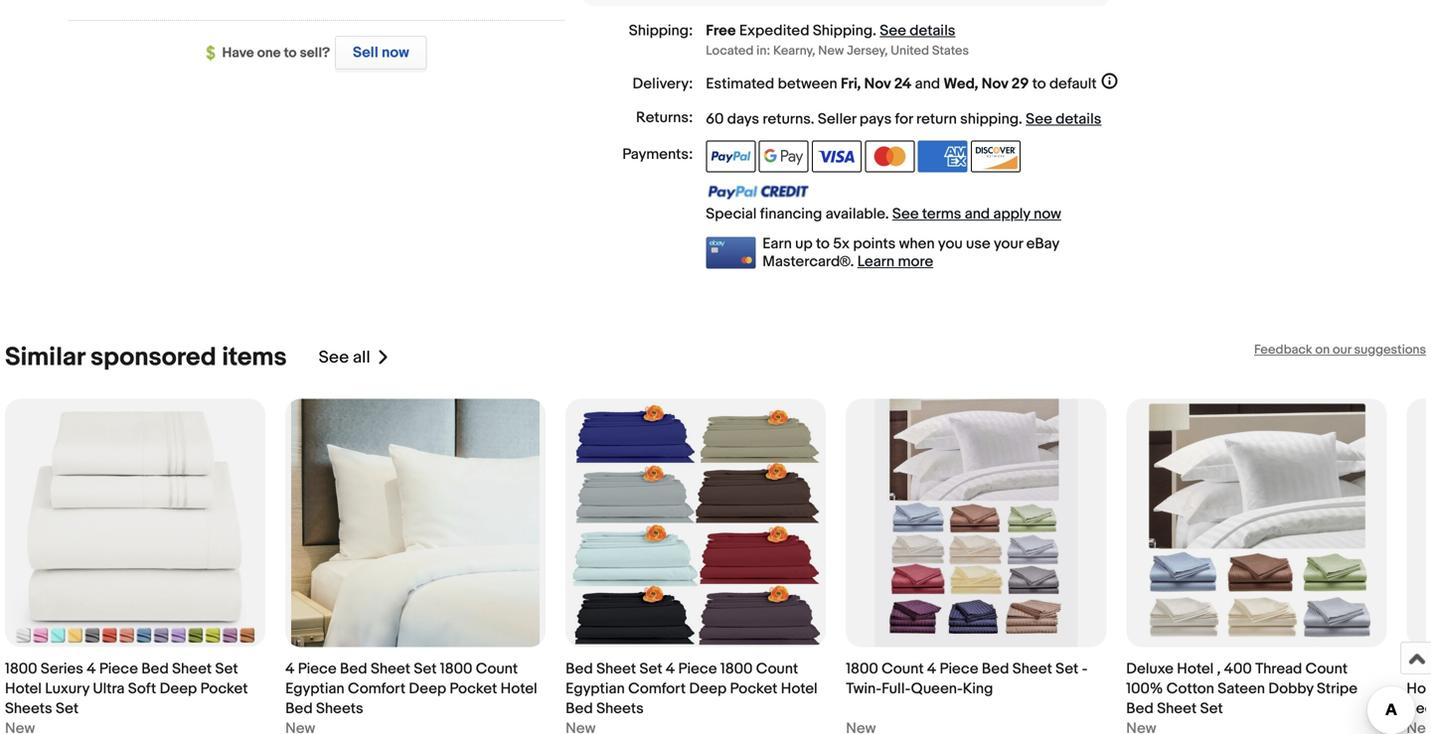 Task type: vqa. For each thing, say whether or not it's contained in the screenshot.
Fresh Cut Flower Bouquets link
no



Task type: describe. For each thing, give the bounding box(es) containing it.
0 vertical spatial see details link
[[880, 22, 956, 40]]

60
[[706, 110, 724, 128]]

feedback on our suggestions link
[[1255, 343, 1427, 358]]

1800 inside 4 piece bed sheet set 1800 count egyptian comfort deep pocket hotel bed sheets
[[440, 661, 473, 679]]

payments:
[[623, 146, 693, 164]]

hotel inside deluxe hotel , 400 thread count 100% cotton sateen dobby stripe bed sheet set
[[1178, 661, 1214, 679]]

see all
[[319, 348, 371, 368]]

thread
[[1256, 661, 1303, 679]]

for
[[896, 110, 913, 128]]

4 inside 4 piece bed sheet set 1800 count egyptian comfort deep pocket hotel bed sheets
[[285, 661, 295, 679]]

sheet inside the 1800 count 4 piece bed sheet set - twin-full-queen-king
[[1013, 661, 1053, 679]]

see up when
[[893, 205, 919, 223]]

learn more link
[[858, 253, 934, 271]]

4 piece bed sheet set 1800 count egyptian comfort deep pocket hotel bed sheets
[[285, 661, 538, 719]]

,
[[1218, 661, 1222, 679]]

feedback on our suggestions
[[1255, 343, 1427, 358]]

deep inside 1800 series 4 piece bed sheet set hotel luxury ultra soft deep pocket sheets set
[[160, 681, 197, 699]]

pocket for bed
[[730, 681, 778, 699]]

states
[[933, 43, 970, 59]]

items
[[222, 343, 287, 373]]

seller
[[818, 110, 857, 128]]

cotton
[[1167, 681, 1215, 699]]

piece inside the bed sheet set 4 piece 1800 count egyptian comfort deep pocket hotel bed sheets
[[679, 661, 718, 679]]

have one to sell?
[[222, 45, 330, 62]]

paypal credit image
[[706, 184, 810, 200]]

bed sheet set 4 piece 1800 count egyptian comfort deep pocket hotel bed sheets
[[566, 661, 818, 719]]

see down 29
[[1026, 110, 1053, 128]]

1800 inside the 1800 count 4 piece bed sheet set - twin-full-queen-king
[[846, 661, 879, 679]]

fri,
[[841, 75, 862, 93]]

visa image
[[812, 141, 862, 173]]

1800 count 4 piece bed sheet set - twin-full-queen-king
[[846, 661, 1088, 699]]

all
[[353, 348, 371, 368]]

to for earn up to 5x points when you use your ebay mastercard®.
[[816, 235, 830, 253]]

deluxe hotel , 400 thread count 100% cotton sateen dobby stripe bed sheet set link
[[1127, 399, 1388, 735]]

sell now
[[353, 44, 409, 62]]

pays
[[860, 110, 892, 128]]

up
[[796, 235, 813, 253]]

sheet inside 1800 series 4 piece bed sheet set hotel luxury ultra soft deep pocket sheets set
[[172, 661, 212, 679]]

comfort for sheet
[[348, 681, 406, 699]]

hotel inside 4 piece bed sheet set 1800 count egyptian comfort deep pocket hotel bed sheets
[[501, 681, 538, 699]]

learn
[[858, 253, 895, 271]]

ultra
[[93, 681, 125, 699]]

sheets for piece
[[316, 701, 364, 719]]

5x
[[834, 235, 850, 253]]

in:
[[757, 43, 771, 59]]

expedited
[[740, 22, 810, 40]]

returns
[[763, 110, 811, 128]]

shipping
[[813, 22, 873, 40]]

sell now link
[[330, 36, 427, 70]]

twin-
[[846, 681, 882, 699]]

estimated
[[706, 75, 775, 93]]

pocket for 4
[[450, 681, 498, 699]]

bed inside 1800 series 4 piece bed sheet set hotel luxury ultra soft deep pocket sheets set
[[141, 661, 169, 679]]

count inside 4 piece bed sheet set 1800 count egyptian comfort deep pocket hotel bed sheets
[[476, 661, 518, 679]]

. for returns
[[811, 110, 815, 128]]

full-
[[882, 681, 912, 699]]

learn more
[[858, 253, 934, 271]]

sateen
[[1218, 681, 1266, 699]]

details inside free expedited shipping . see details located in: kearny, new jersey, united states
[[910, 22, 956, 40]]

united
[[891, 43, 930, 59]]

400
[[1225, 661, 1253, 679]]

29
[[1012, 75, 1030, 93]]

returns:
[[636, 109, 693, 127]]

-
[[1083, 661, 1088, 679]]

earn up to 5x points when you use your ebay mastercard®.
[[763, 235, 1060, 271]]

located
[[706, 43, 754, 59]]

master card image
[[866, 141, 915, 173]]

queen-
[[912, 681, 963, 699]]

4 inside the 1800 count 4 piece bed sheet set - twin-full-queen-king
[[928, 661, 937, 679]]

and for 24
[[916, 75, 941, 93]]

60 days returns . seller pays for return shipping . see details
[[706, 110, 1102, 128]]

wed,
[[944, 75, 979, 93]]

points
[[854, 235, 896, 253]]

sheet inside the bed sheet set 4 piece 1800 count egyptian comfort deep pocket hotel bed sheets
[[597, 661, 637, 679]]

shipping:
[[629, 22, 693, 40]]

pocket inside 1800 series 4 piece bed sheet set hotel luxury ultra soft deep pocket sheets set
[[200, 681, 248, 699]]

bed sheet set 4 piece 1800 count egyptian comfort deep pocket hotel bed sheets link
[[566, 399, 827, 735]]

1800 inside 1800 series 4 piece bed sheet set hotel luxury ultra soft deep pocket sheets set
[[5, 661, 37, 679]]

luxury
[[45, 681, 89, 699]]

series
[[41, 661, 83, 679]]

see all link
[[319, 343, 390, 373]]

estimated between fri, nov 24 and wed, nov 29 to default
[[706, 75, 1097, 93]]

suggestions
[[1355, 343, 1427, 358]]

1 horizontal spatial see details link
[[1026, 110, 1102, 128]]

google pay image
[[759, 141, 809, 173]]

special financing available. see terms and apply now
[[706, 205, 1062, 223]]

piece inside 4 piece bed sheet set 1800 count egyptian comfort deep pocket hotel bed sheets
[[298, 661, 337, 679]]

100%
[[1127, 681, 1164, 699]]

deluxe hotel , 400 thread count 100% cotton sateen dobby stripe bed sheet set
[[1127, 661, 1358, 719]]

when
[[900, 235, 935, 253]]

king
[[963, 681, 994, 699]]

soft
[[128, 681, 156, 699]]

egyptian for piece
[[285, 681, 345, 699]]

apply
[[994, 205, 1031, 223]]

feedback
[[1255, 343, 1313, 358]]

count inside the 1800 count 4 piece bed sheet set - twin-full-queen-king
[[882, 661, 924, 679]]

sponsored
[[91, 343, 216, 373]]



Task type: locate. For each thing, give the bounding box(es) containing it.
egyptian for sheet
[[566, 681, 625, 699]]

sheets inside 1800 series 4 piece bed sheet set hotel luxury ultra soft deep pocket sheets set
[[5, 701, 52, 719]]

hotel
[[1178, 661, 1214, 679], [5, 681, 42, 699], [501, 681, 538, 699], [781, 681, 818, 699]]

1 horizontal spatial details
[[1056, 110, 1102, 128]]

3 piece from the left
[[679, 661, 718, 679]]

and for terms
[[965, 205, 991, 223]]

1 horizontal spatial pocket
[[450, 681, 498, 699]]

4 4 from the left
[[928, 661, 937, 679]]

see details link down default
[[1026, 110, 1102, 128]]

. down 29
[[1019, 110, 1023, 128]]

3 4 from the left
[[666, 661, 675, 679]]

mastercard®.
[[763, 253, 855, 271]]

1 deep from the left
[[160, 681, 197, 699]]

egyptian inside the bed sheet set 4 piece 1800 count egyptian comfort deep pocket hotel bed sheets
[[566, 681, 625, 699]]

2100 link
[[1407, 399, 1432, 735]]

1 vertical spatial now
[[1034, 205, 1062, 223]]

see inside free expedited shipping . see details located in: kearny, new jersey, united states
[[880, 22, 907, 40]]

dollar sign image
[[206, 45, 222, 61]]

2 horizontal spatial deep
[[690, 681, 727, 699]]

sheets inside 4 piece bed sheet set 1800 count egyptian comfort deep pocket hotel bed sheets
[[316, 701, 364, 719]]

stripe
[[1318, 681, 1358, 699]]

3 sheets from the left
[[597, 701, 644, 719]]

between
[[778, 75, 838, 93]]

2 1800 from the left
[[440, 661, 473, 679]]

deep
[[160, 681, 197, 699], [409, 681, 447, 699], [690, 681, 727, 699]]

deep inside 4 piece bed sheet set 1800 count egyptian comfort deep pocket hotel bed sheets
[[409, 681, 447, 699]]

2 horizontal spatial pocket
[[730, 681, 778, 699]]

available.
[[826, 205, 889, 223]]

deep inside the bed sheet set 4 piece 1800 count egyptian comfort deep pocket hotel bed sheets
[[690, 681, 727, 699]]

default
[[1050, 75, 1097, 93]]

2 horizontal spatial sheets
[[597, 701, 644, 719]]

2 pocket from the left
[[450, 681, 498, 699]]

similar sponsored items
[[5, 343, 287, 373]]

set inside deluxe hotel , 400 thread count 100% cotton sateen dobby stripe bed sheet set
[[1201, 701, 1224, 719]]

4 piece bed sheet set 1800 count egyptian comfort deep pocket hotel bed sheets link
[[285, 399, 546, 735]]

sheets inside the bed sheet set 4 piece 1800 count egyptian comfort deep pocket hotel bed sheets
[[597, 701, 644, 719]]

piece inside 1800 series 4 piece bed sheet set hotel luxury ultra soft deep pocket sheets set
[[99, 661, 138, 679]]

sheet inside 4 piece bed sheet set 1800 count egyptian comfort deep pocket hotel bed sheets
[[371, 661, 411, 679]]

one
[[257, 45, 281, 62]]

more
[[898, 253, 934, 271]]

now right sell
[[382, 44, 409, 62]]

0 horizontal spatial comfort
[[348, 681, 406, 699]]

. left seller
[[811, 110, 815, 128]]

to inside earn up to 5x points when you use your ebay mastercard®.
[[816, 235, 830, 253]]

1 vertical spatial details
[[1056, 110, 1102, 128]]

now up ebay at the top right
[[1034, 205, 1062, 223]]

1 vertical spatial to
[[1033, 75, 1047, 93]]

comfort for 4
[[629, 681, 686, 699]]

. for shipping
[[873, 22, 877, 40]]

see details link up united on the right of the page
[[880, 22, 956, 40]]

and up the use
[[965, 205, 991, 223]]

1 horizontal spatial deep
[[409, 681, 447, 699]]

2 horizontal spatial .
[[1019, 110, 1023, 128]]

shipping
[[961, 110, 1019, 128]]

4 inside the bed sheet set 4 piece 1800 count egyptian comfort deep pocket hotel bed sheets
[[666, 661, 675, 679]]

see left all
[[319, 348, 349, 368]]

.
[[873, 22, 877, 40], [811, 110, 815, 128], [1019, 110, 1023, 128]]

1 horizontal spatial nov
[[982, 75, 1009, 93]]

1 horizontal spatial egyptian
[[566, 681, 625, 699]]

2 count from the left
[[757, 661, 799, 679]]

2 egyptian from the left
[[566, 681, 625, 699]]

ebay
[[1027, 235, 1060, 253]]

nov left 24
[[865, 75, 891, 93]]

2 comfort from the left
[[629, 681, 686, 699]]

pocket
[[200, 681, 248, 699], [450, 681, 498, 699], [730, 681, 778, 699]]

3 count from the left
[[882, 661, 924, 679]]

sheets
[[5, 701, 52, 719], [316, 701, 364, 719], [597, 701, 644, 719]]

0 horizontal spatial pocket
[[200, 681, 248, 699]]

0 vertical spatial details
[[910, 22, 956, 40]]

0 horizontal spatial sheets
[[5, 701, 52, 719]]

free expedited shipping . see details located in: kearny, new jersey, united states
[[706, 22, 970, 59]]

0 horizontal spatial to
[[284, 45, 297, 62]]

see terms and apply now link
[[893, 205, 1062, 223]]

None text field
[[5, 720, 35, 735], [566, 720, 596, 735], [846, 720, 877, 735], [5, 720, 35, 735], [566, 720, 596, 735], [846, 720, 877, 735]]

1 horizontal spatial and
[[965, 205, 991, 223]]

paypal image
[[706, 141, 756, 173]]

0 horizontal spatial deep
[[160, 681, 197, 699]]

1 count from the left
[[476, 661, 518, 679]]

deep for 4
[[409, 681, 447, 699]]

1 horizontal spatial to
[[816, 235, 830, 253]]

deluxe
[[1127, 661, 1174, 679]]

egyptian inside 4 piece bed sheet set 1800 count egyptian comfort deep pocket hotel bed sheets
[[285, 681, 345, 699]]

details down default
[[1056, 110, 1102, 128]]

our
[[1334, 343, 1352, 358]]

piece inside the 1800 count 4 piece bed sheet set - twin-full-queen-king
[[940, 661, 979, 679]]

1 nov from the left
[[865, 75, 891, 93]]

2 vertical spatial to
[[816, 235, 830, 253]]

set inside the bed sheet set 4 piece 1800 count egyptian comfort deep pocket hotel bed sheets
[[640, 661, 663, 679]]

1 horizontal spatial comfort
[[629, 681, 686, 699]]

1 vertical spatial see details link
[[1026, 110, 1102, 128]]

sell?
[[300, 45, 330, 62]]

free
[[706, 22, 736, 40]]

4 piece from the left
[[940, 661, 979, 679]]

3 deep from the left
[[690, 681, 727, 699]]

jersey,
[[847, 43, 888, 59]]

3 1800 from the left
[[721, 661, 753, 679]]

1 1800 from the left
[[5, 661, 37, 679]]

to right 29
[[1033, 75, 1047, 93]]

bed inside deluxe hotel , 400 thread count 100% cotton sateen dobby stripe bed sheet set
[[1127, 701, 1154, 719]]

4 count from the left
[[1306, 661, 1349, 679]]

1800 series 4 piece bed sheet set hotel luxury ultra soft deep pocket sheets set link
[[5, 399, 266, 735]]

2 piece from the left
[[298, 661, 337, 679]]

sheet inside deluxe hotel , 400 thread count 100% cotton sateen dobby stripe bed sheet set
[[1158, 701, 1198, 719]]

discover image
[[972, 141, 1021, 173]]

and
[[916, 75, 941, 93], [965, 205, 991, 223]]

1 egyptian from the left
[[285, 681, 345, 699]]

on
[[1316, 343, 1331, 358]]

dobby
[[1269, 681, 1314, 699]]

you
[[939, 235, 963, 253]]

ebay mastercard image
[[706, 237, 756, 269]]

to
[[284, 45, 297, 62], [1033, 75, 1047, 93], [816, 235, 830, 253]]

pocket inside 4 piece bed sheet set 1800 count egyptian comfort deep pocket hotel bed sheets
[[450, 681, 498, 699]]

1800 inside the bed sheet set 4 piece 1800 count egyptian comfort deep pocket hotel bed sheets
[[721, 661, 753, 679]]

to left 5x
[[816, 235, 830, 253]]

bed inside the 1800 count 4 piece bed sheet set - twin-full-queen-king
[[982, 661, 1010, 679]]

4
[[87, 661, 96, 679], [285, 661, 295, 679], [666, 661, 675, 679], [928, 661, 937, 679]]

comfort inside the bed sheet set 4 piece 1800 count egyptian comfort deep pocket hotel bed sheets
[[629, 681, 686, 699]]

0 vertical spatial and
[[916, 75, 941, 93]]

set inside the 1800 count 4 piece bed sheet set - twin-full-queen-king
[[1056, 661, 1079, 679]]

0 horizontal spatial egyptian
[[285, 681, 345, 699]]

2 horizontal spatial to
[[1033, 75, 1047, 93]]

count inside deluxe hotel , 400 thread count 100% cotton sateen dobby stripe bed sheet set
[[1306, 661, 1349, 679]]

2 deep from the left
[[409, 681, 447, 699]]

2 sheets from the left
[[316, 701, 364, 719]]

1 vertical spatial and
[[965, 205, 991, 223]]

egyptian
[[285, 681, 345, 699], [566, 681, 625, 699]]

new
[[819, 43, 845, 59]]

earn
[[763, 235, 792, 253]]

0 horizontal spatial now
[[382, 44, 409, 62]]

2 nov from the left
[[982, 75, 1009, 93]]

details
[[910, 22, 956, 40], [1056, 110, 1102, 128]]

hotel inside the bed sheet set 4 piece 1800 count egyptian comfort deep pocket hotel bed sheets
[[781, 681, 818, 699]]

see
[[880, 22, 907, 40], [1026, 110, 1053, 128], [893, 205, 919, 223], [319, 348, 349, 368]]

bed
[[141, 661, 169, 679], [340, 661, 368, 679], [566, 661, 593, 679], [982, 661, 1010, 679], [285, 701, 313, 719], [566, 701, 593, 719], [1127, 701, 1154, 719]]

count inside the bed sheet set 4 piece 1800 count egyptian comfort deep pocket hotel bed sheets
[[757, 661, 799, 679]]

terms
[[923, 205, 962, 223]]

sheet
[[172, 661, 212, 679], [371, 661, 411, 679], [597, 661, 637, 679], [1013, 661, 1053, 679], [1158, 701, 1198, 719]]

piece
[[99, 661, 138, 679], [298, 661, 337, 679], [679, 661, 718, 679], [940, 661, 979, 679]]

None text field
[[285, 720, 316, 735], [1127, 720, 1157, 735], [1407, 720, 1432, 735], [285, 720, 316, 735], [1127, 720, 1157, 735], [1407, 720, 1432, 735]]

1 4 from the left
[[87, 661, 96, 679]]

1800
[[5, 661, 37, 679], [440, 661, 473, 679], [721, 661, 753, 679], [846, 661, 879, 679]]

have
[[222, 45, 254, 62]]

sheets for sheet
[[597, 701, 644, 719]]

0 horizontal spatial .
[[811, 110, 815, 128]]

3 pocket from the left
[[730, 681, 778, 699]]

0 horizontal spatial and
[[916, 75, 941, 93]]

kearny,
[[774, 43, 816, 59]]

1800 series 4 piece bed sheet set hotel luxury ultra soft deep pocket sheets set
[[5, 661, 248, 719]]

See all text field
[[319, 348, 371, 368]]

use
[[967, 235, 991, 253]]

4 inside 1800 series 4 piece bed sheet set hotel luxury ultra soft deep pocket sheets set
[[87, 661, 96, 679]]

0 vertical spatial to
[[284, 45, 297, 62]]

comfort
[[348, 681, 406, 699], [629, 681, 686, 699]]

your
[[994, 235, 1024, 253]]

1 piece from the left
[[99, 661, 138, 679]]

sheets for series
[[5, 701, 52, 719]]

24
[[895, 75, 912, 93]]

see details link
[[880, 22, 956, 40], [1026, 110, 1102, 128]]

1 sheets from the left
[[5, 701, 52, 719]]

1 comfort from the left
[[348, 681, 406, 699]]

american express image
[[919, 141, 968, 173]]

0 horizontal spatial see details link
[[880, 22, 956, 40]]

deep for bed
[[690, 681, 727, 699]]

nov left 29
[[982, 75, 1009, 93]]

hotel inside 1800 series 4 piece bed sheet set hotel luxury ultra soft deep pocket sheets set
[[5, 681, 42, 699]]

details up states
[[910, 22, 956, 40]]

0 horizontal spatial nov
[[865, 75, 891, 93]]

. inside free expedited shipping . see details located in: kearny, new jersey, united states
[[873, 22, 877, 40]]

sell
[[353, 44, 379, 62]]

set inside 4 piece bed sheet set 1800 count egyptian comfort deep pocket hotel bed sheets
[[414, 661, 437, 679]]

to for have one to sell?
[[284, 45, 297, 62]]

see up united on the right of the page
[[880, 22, 907, 40]]

1 horizontal spatial .
[[873, 22, 877, 40]]

1 horizontal spatial now
[[1034, 205, 1062, 223]]

. up jersey,
[[873, 22, 877, 40]]

financing
[[760, 205, 823, 223]]

pocket inside the bed sheet set 4 piece 1800 count egyptian comfort deep pocket hotel bed sheets
[[730, 681, 778, 699]]

delivery:
[[633, 75, 693, 93]]

1 pocket from the left
[[200, 681, 248, 699]]

1 horizontal spatial sheets
[[316, 701, 364, 719]]

comfort inside 4 piece bed sheet set 1800 count egyptian comfort deep pocket hotel bed sheets
[[348, 681, 406, 699]]

now inside sell now link
[[382, 44, 409, 62]]

2 4 from the left
[[285, 661, 295, 679]]

count
[[476, 661, 518, 679], [757, 661, 799, 679], [882, 661, 924, 679], [1306, 661, 1349, 679]]

days
[[728, 110, 760, 128]]

and right 24
[[916, 75, 941, 93]]

2100
[[1407, 661, 1432, 719]]

special
[[706, 205, 757, 223]]

to right one
[[284, 45, 297, 62]]

0 horizontal spatial details
[[910, 22, 956, 40]]

1800 count 4 piece bed sheet set - twin-full-queen-king link
[[846, 399, 1107, 735]]

return
[[917, 110, 957, 128]]

4 1800 from the left
[[846, 661, 879, 679]]

set
[[215, 661, 238, 679], [414, 661, 437, 679], [640, 661, 663, 679], [1056, 661, 1079, 679], [56, 701, 79, 719], [1201, 701, 1224, 719]]

0 vertical spatial now
[[382, 44, 409, 62]]



